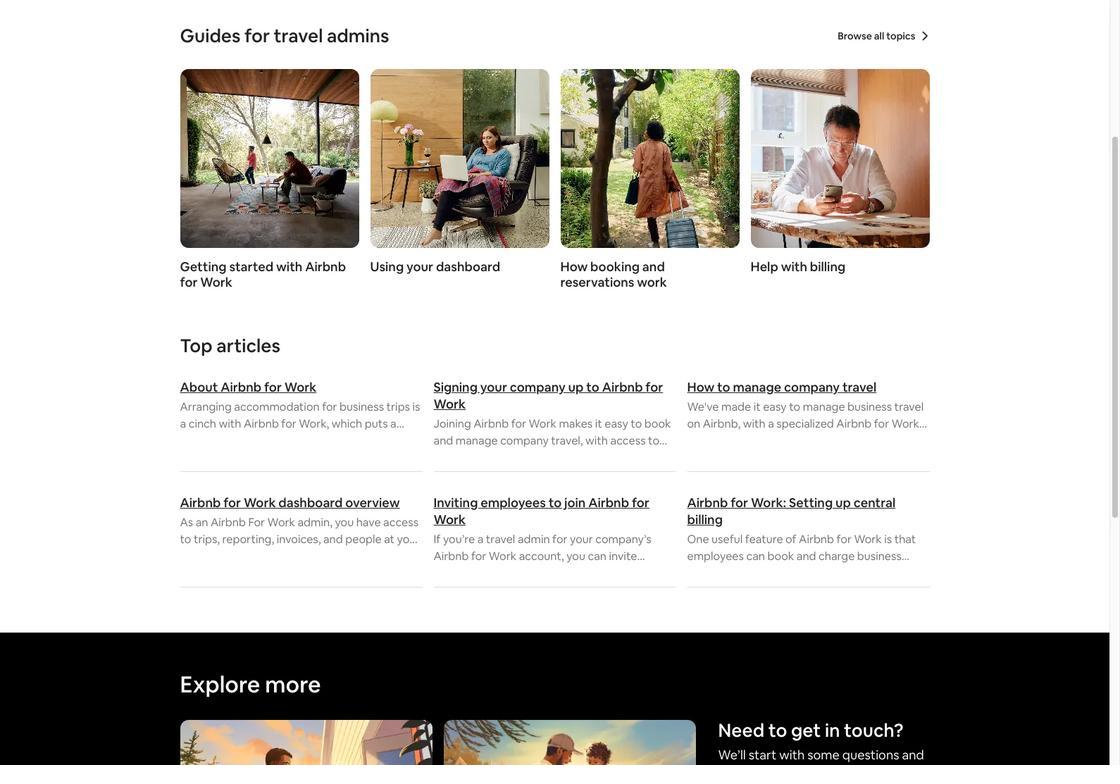 Task type: vqa. For each thing, say whether or not it's contained in the screenshot.
1
no



Task type: locate. For each thing, give the bounding box(es) containing it.
book down the feature
[[768, 549, 794, 564]]

1 vertical spatial it
[[595, 416, 602, 431]]

your inside how to manage company travel we've made it easy to manage business travel on airbnb, with a specialized airbnb for work dashboard that you can access from your personal …
[[877, 433, 900, 448]]

invite
[[609, 549, 637, 564], [602, 566, 630, 581]]

an right creating
[[587, 566, 599, 581]]

top articles
[[180, 334, 280, 358]]

can down specialized
[[791, 433, 810, 448]]

the inside need to get in touch? we'll start with some questions and get you to the right place.
[[781, 764, 800, 765]]

0 horizontal spatial up
[[568, 379, 584, 395]]

an right the as
[[196, 515, 208, 530]]

to inside "airbnb for work: setting up central billing one useful feature of airbnb for work is that employees can book and charge business travel to a company credit card. this takes the hassle …"
[[719, 566, 730, 581]]

two people on an enclosed patio, one on their laptop, the other on their cell phone. image
[[180, 69, 359, 248]]

access down specialized
[[812, 433, 847, 448]]

1 horizontal spatial join
[[564, 495, 586, 511]]

1 horizontal spatial book
[[768, 549, 794, 564]]

made
[[721, 399, 751, 414]]

and up listings
[[434, 433, 453, 448]]

0 vertical spatial join
[[564, 495, 586, 511]]

getting
[[180, 259, 227, 275]]

of left homes
[[286, 433, 297, 448]]

your right using
[[407, 259, 433, 275]]

1 horizontal spatial the
[[781, 764, 800, 765]]

how for how booking and reservations work
[[560, 259, 588, 275]]

a left specialized
[[768, 416, 774, 431]]

you inside inviting employees to join airbnb for work if you're a travel admin for your company's airbnb for work account, you can invite colleagues to join by creating an invite page for your c…
[[567, 549, 585, 564]]

with right cinch
[[219, 416, 241, 431]]

short
[[580, 450, 608, 465]]

dashboard
[[436, 259, 500, 275], [687, 433, 743, 448], [279, 495, 343, 511]]

manage down how to manage company travel link
[[803, 399, 845, 414]]

0 horizontal spatial it
[[595, 416, 602, 431]]

and up the go
[[323, 532, 343, 547]]

that down made
[[745, 433, 767, 448]]

0 vertical spatial how
[[560, 259, 588, 275]]

access inside airbnb for work dashboard overview as an airbnb for work admin, you have access to trips, reporting, invoices, and people at your place of employment. simply go to your profil…
[[383, 515, 419, 530]]

an
[[196, 515, 208, 530], [587, 566, 599, 581]]

and inside "airbnb for work: setting up central billing one useful feature of airbnb for work is that employees can book and charge business travel to a company credit card. this takes the hassle …"
[[797, 549, 816, 564]]

your
[[407, 259, 433, 275], [480, 379, 507, 395], [877, 433, 900, 448], [397, 532, 420, 547], [570, 532, 593, 547], [362, 549, 385, 564], [451, 583, 474, 597]]

you down start
[[741, 764, 763, 765]]

busi…
[[434, 467, 463, 482]]

1 vertical spatial an
[[587, 566, 599, 581]]

1 horizontal spatial can
[[746, 549, 765, 564]]

simply
[[295, 549, 330, 564]]

2 horizontal spatial the
[[908, 566, 925, 581]]

a person sits at a table looking at their cell phone. image
[[751, 69, 930, 248]]

billing up one
[[687, 511, 723, 528]]

with down made
[[743, 416, 766, 431]]

your down people
[[362, 549, 385, 564]]

0 vertical spatial an
[[196, 515, 208, 530]]

work:
[[751, 495, 786, 511]]

inviting employees to join airbnb for work link
[[434, 495, 676, 528]]

… right hassle
[[722, 583, 730, 597]]

overview
[[345, 495, 400, 511]]

1 horizontal spatial it
[[754, 399, 761, 414]]

a down useful
[[733, 566, 739, 581]]

1 vertical spatial book
[[768, 549, 794, 564]]

you down specialized
[[769, 433, 788, 448]]

around
[[472, 450, 509, 465]]

work
[[637, 274, 667, 290]]

with
[[276, 259, 303, 275], [781, 259, 807, 275], [219, 416, 241, 431], [743, 416, 766, 431], [585, 433, 608, 448], [779, 747, 805, 763]]

with inside need to get in touch? we'll start with some questions and get you to the right place.
[[779, 747, 805, 763]]

browse
[[838, 30, 872, 42]]

1 vertical spatial is
[[884, 532, 892, 547]]

0 horizontal spatial join
[[505, 566, 523, 581]]

about airbnb for work arranging accommodation for business trips is a cinch with airbnb for work, which puts a worldwide selection of homes and boutique hotels al…
[[180, 379, 420, 465]]

can down company's
[[588, 549, 607, 564]]

0 horizontal spatial easy
[[605, 416, 628, 431]]

hotels
[[180, 450, 212, 465]]

get down we'll
[[718, 764, 738, 765]]

business up from
[[848, 399, 892, 414]]

business up puts
[[340, 399, 384, 414]]

is right trips
[[412, 399, 420, 414]]

with right started
[[276, 259, 303, 275]]

touch?
[[844, 719, 904, 743]]

you left the have
[[335, 515, 354, 530]]

travel inside "airbnb for work: setting up central billing one useful feature of airbnb for work is that employees can book and charge business travel to a company credit card. this takes the hassle …"
[[687, 566, 717, 581]]

1 vertical spatial the
[[908, 566, 925, 581]]

0 vertical spatial book
[[644, 416, 671, 431]]

1 vertical spatial dashboard
[[687, 433, 743, 448]]

get left in at right
[[791, 719, 821, 743]]

how inside how booking and reservations work
[[560, 259, 588, 275]]

employees inside "airbnb for work: setting up central billing one useful feature of airbnb for work is that employees can book and charge business travel to a company credit card. this takes the hassle …"
[[687, 549, 744, 564]]

airbnb inside getting started with airbnb for work
[[305, 259, 346, 275]]

1 horizontal spatial get
[[791, 719, 821, 743]]

it right the makes
[[595, 416, 602, 431]]

work
[[200, 274, 232, 290], [284, 379, 317, 395], [434, 396, 466, 412], [529, 416, 557, 431], [892, 416, 919, 431], [244, 495, 276, 511], [434, 511, 466, 528], [267, 515, 295, 530], [854, 532, 882, 547], [489, 549, 517, 564]]

join
[[564, 495, 586, 511], [505, 566, 523, 581]]

1 vertical spatial up
[[836, 495, 851, 511]]

explore more
[[180, 670, 321, 699]]

with right "help"
[[781, 259, 807, 275]]

0 horizontal spatial book
[[644, 416, 671, 431]]

1 horizontal spatial employees
[[687, 549, 744, 564]]

2 horizontal spatial access
[[812, 433, 847, 448]]

company
[[510, 379, 566, 395], [784, 379, 840, 395], [500, 433, 549, 448], [741, 566, 790, 581]]

billing right "help"
[[810, 259, 846, 275]]

your down colleagues
[[451, 583, 474, 597]]

you
[[769, 433, 788, 448], [335, 515, 354, 530], [567, 549, 585, 564], [741, 764, 763, 765]]

credit
[[792, 566, 823, 581]]

arranging
[[180, 399, 232, 414]]

how for how to manage company travel we've made it easy to manage business travel on airbnb, with a specialized airbnb for work dashboard that you can access from your personal …
[[687, 379, 715, 395]]

1 horizontal spatial easy
[[763, 399, 787, 414]]

with up short
[[585, 433, 608, 448]]

right
[[803, 764, 831, 765]]

access
[[610, 433, 646, 448], [812, 433, 847, 448], [383, 515, 419, 530]]

2 horizontal spatial can
[[791, 433, 810, 448]]

your right signing
[[480, 379, 507, 395]]

company's
[[596, 532, 651, 547]]

1 vertical spatial how
[[687, 379, 715, 395]]

an inside inviting employees to join airbnb for work if you're a travel admin for your company's airbnb for work account, you can invite colleagues to join by creating an invite page for your c…
[[587, 566, 599, 581]]

1 horizontal spatial up
[[836, 495, 851, 511]]

2 vertical spatial dashboard
[[279, 495, 343, 511]]

card.
[[825, 566, 851, 581]]

0 horizontal spatial get
[[718, 764, 738, 765]]

can inside how to manage company travel we've made it easy to manage business travel on airbnb, with a specialized airbnb for work dashboard that you can access from your personal …
[[791, 433, 810, 448]]

have
[[356, 515, 381, 530]]

and up credit
[[797, 549, 816, 564]]

the inside "airbnb for work: setting up central billing one useful feature of airbnb for work is that employees can book and charge business travel to a company credit card. this takes the hassle …"
[[908, 566, 925, 581]]

1 vertical spatial get
[[718, 764, 738, 765]]

2 horizontal spatial manage
[[803, 399, 845, 414]]

top
[[180, 334, 213, 358]]

homes
[[300, 433, 335, 448]]

that
[[745, 433, 767, 448], [895, 532, 916, 547]]

employees up admin
[[481, 495, 546, 511]]

0 horizontal spatial billing
[[687, 511, 723, 528]]

0 horizontal spatial employees
[[481, 495, 546, 511]]

how
[[560, 259, 588, 275], [687, 379, 715, 395]]

1 horizontal spatial access
[[610, 433, 646, 448]]

0 vertical spatial invite
[[609, 549, 637, 564]]

0 horizontal spatial the
[[511, 450, 529, 465]]

2 vertical spatial of
[[211, 549, 222, 564]]

1 vertical spatial of
[[786, 532, 797, 547]]

0 vertical spatial …
[[734, 450, 742, 465]]

2 horizontal spatial of
[[786, 532, 797, 547]]

how booking and reservations work link
[[560, 69, 739, 290]]

company down the feature
[[741, 566, 790, 581]]

a person sitting in a comfortable chair, working on their laptop. image
[[370, 69, 549, 248]]

a
[[180, 416, 186, 431], [390, 416, 396, 431], [768, 416, 774, 431], [477, 532, 484, 547], [733, 566, 739, 581]]

get
[[791, 719, 821, 743], [718, 764, 738, 765]]

2 vertical spatial the
[[781, 764, 800, 765]]

for inside getting started with airbnb for work
[[180, 274, 198, 290]]

0 vertical spatial it
[[754, 399, 761, 414]]

0 vertical spatial billing
[[810, 259, 846, 275]]

0 vertical spatial employees
[[481, 495, 546, 511]]

at
[[384, 532, 395, 547]]

and inside airbnb for work dashboard overview as an airbnb for work admin, you have access to trips, reporting, invoices, and people at your place of employment. simply go to your profil…
[[323, 532, 343, 547]]

that inside how to manage company travel we've made it easy to manage business travel on airbnb, with a specialized airbnb for work dashboard that you can access from your personal …
[[745, 433, 767, 448]]

company up specialized
[[784, 379, 840, 395]]

… right personal
[[734, 450, 742, 465]]

book
[[644, 416, 671, 431], [768, 549, 794, 564]]

of down trips,
[[211, 549, 222, 564]]

1 horizontal spatial an
[[587, 566, 599, 581]]

that up takes on the bottom
[[895, 532, 916, 547]]

getting started with airbnb for work link
[[180, 69, 359, 290]]

1 horizontal spatial dashboard
[[436, 259, 500, 275]]

0 vertical spatial easy
[[763, 399, 787, 414]]

or
[[610, 450, 621, 465]]

airbnb,
[[703, 416, 741, 431]]

0 horizontal spatial an
[[196, 515, 208, 530]]

manage up around on the left of page
[[456, 433, 498, 448]]

go
[[332, 549, 346, 564]]

the left world in the bottom of the page
[[511, 450, 529, 465]]

is
[[412, 399, 420, 414], [884, 532, 892, 547]]

your up "profil…"
[[397, 532, 420, 547]]

work,
[[299, 416, 329, 431]]

join down short
[[564, 495, 586, 511]]

airbnb
[[305, 259, 346, 275], [221, 379, 261, 395], [602, 379, 643, 395], [244, 416, 279, 431], [474, 416, 509, 431], [836, 416, 872, 431], [180, 495, 221, 511], [588, 495, 629, 511], [687, 495, 728, 511], [211, 515, 246, 530], [799, 532, 834, 547], [434, 549, 469, 564]]

can
[[791, 433, 810, 448], [588, 549, 607, 564], [746, 549, 765, 564]]

inviting employees to join airbnb for work if you're a travel admin for your company's airbnb for work account, you can invite colleagues to join by creating an invite page for your c…
[[434, 495, 659, 597]]

0 vertical spatial get
[[791, 719, 821, 743]]

setting
[[789, 495, 833, 511]]

0 vertical spatial that
[[745, 433, 767, 448]]

access up at
[[383, 515, 419, 530]]

a right you're
[[477, 532, 484, 547]]

manage up made
[[733, 379, 781, 395]]

1 vertical spatial employees
[[687, 549, 744, 564]]

an inside airbnb for work dashboard overview as an airbnb for work admin, you have access to trips, reporting, invoices, and people at your place of employment. simply go to your profil…
[[196, 515, 208, 530]]

airbnb for work dashboard overview link
[[180, 495, 422, 511]]

business up takes on the bottom
[[857, 549, 902, 564]]

for
[[248, 515, 265, 530]]

about
[[180, 379, 218, 395]]

how inside how to manage company travel we've made it easy to manage business travel on airbnb, with a specialized airbnb for work dashboard that you can access from your personal …
[[687, 379, 715, 395]]

0 vertical spatial is
[[412, 399, 420, 414]]

1 horizontal spatial …
[[734, 450, 742, 465]]

can down the feature
[[746, 549, 765, 564]]

with inside help with billing link
[[781, 259, 807, 275]]

1 horizontal spatial manage
[[733, 379, 781, 395]]

0 vertical spatial the
[[511, 450, 529, 465]]

business inside "airbnb for work: setting up central billing one useful feature of airbnb for work is that employees can book and charge business travel to a company credit card. this takes the hassle …"
[[857, 549, 902, 564]]

1 vertical spatial easy
[[605, 416, 628, 431]]

0 horizontal spatial …
[[722, 583, 730, 597]]

0 horizontal spatial of
[[211, 549, 222, 564]]

takes
[[877, 566, 905, 581]]

and inside "about airbnb for work arranging accommodation for business trips is a cinch with airbnb for work, which puts a worldwide selection of homes and boutique hotels al…"
[[337, 433, 357, 448]]

0 vertical spatial of
[[286, 433, 297, 448]]

… inside "airbnb for work: setting up central billing one useful feature of airbnb for work is that employees can book and charge business travel to a company credit card. this takes the hassle …"
[[722, 583, 730, 597]]

the left right
[[781, 764, 800, 765]]

manage inside the signing your company up to airbnb for work joining airbnb for work makes it easy to book and manage company travel, with access to listings around the world for short or extended busi…
[[456, 433, 498, 448]]

0 horizontal spatial access
[[383, 515, 419, 530]]

you up creating
[[567, 549, 585, 564]]

join left by
[[505, 566, 523, 581]]

dashboard inside how to manage company travel we've made it easy to manage business travel on airbnb, with a specialized airbnb for work dashboard that you can access from your personal …
[[687, 433, 743, 448]]

the right takes on the bottom
[[908, 566, 925, 581]]

you inside need to get in touch? we'll start with some questions and get you to the right place.
[[741, 764, 763, 765]]

invite down company's
[[609, 549, 637, 564]]

1 horizontal spatial that
[[895, 532, 916, 547]]

easy
[[763, 399, 787, 414], [605, 416, 628, 431]]

as
[[180, 515, 193, 530]]

for inside how to manage company travel we've made it easy to manage business travel on airbnb, with a specialized airbnb for work dashboard that you can access from your personal …
[[874, 416, 889, 431]]

worldwide
[[180, 433, 234, 448]]

you inside how to manage company travel we've made it easy to manage business travel on airbnb, with a specialized airbnb for work dashboard that you can access from your personal …
[[769, 433, 788, 448]]

invite left page on the right bottom of page
[[602, 566, 630, 581]]

2 vertical spatial manage
[[456, 433, 498, 448]]

0 horizontal spatial can
[[588, 549, 607, 564]]

it
[[754, 399, 761, 414], [595, 416, 602, 431]]

easy up specialized
[[763, 399, 787, 414]]

and down which
[[337, 433, 357, 448]]

boutique
[[359, 433, 406, 448]]

your right from
[[877, 433, 900, 448]]

manage
[[733, 379, 781, 395], [803, 399, 845, 414], [456, 433, 498, 448]]

accommodation
[[234, 399, 320, 414]]

work inside "airbnb for work: setting up central billing one useful feature of airbnb for work is that employees can book and charge business travel to a company credit card. this takes the hassle …"
[[854, 532, 882, 547]]

the
[[511, 450, 529, 465], [908, 566, 925, 581], [781, 764, 800, 765]]

0 horizontal spatial manage
[[456, 433, 498, 448]]

book up extended
[[644, 416, 671, 431]]

it right made
[[754, 399, 761, 414]]

of right the feature
[[786, 532, 797, 547]]

al…
[[214, 450, 231, 465]]

employees down useful
[[687, 549, 744, 564]]

2 horizontal spatial dashboard
[[687, 433, 743, 448]]

1 vertical spatial …
[[722, 583, 730, 597]]

is inside "about airbnb for work arranging accommodation for business trips is a cinch with airbnb for work, which puts a worldwide selection of homes and boutique hotels al…"
[[412, 399, 420, 414]]

with up right
[[779, 747, 805, 763]]

a inside "airbnb for work: setting up central billing one useful feature of airbnb for work is that employees can book and charge business travel to a company credit card. this takes the hassle …"
[[733, 566, 739, 581]]

access inside how to manage company travel we've made it easy to manage business travel on airbnb, with a specialized airbnb for work dashboard that you can access from your personal …
[[812, 433, 847, 448]]

1 vertical spatial billing
[[687, 511, 723, 528]]

1 horizontal spatial of
[[286, 433, 297, 448]]

for inside airbnb for work dashboard overview as an airbnb for work admin, you have access to trips, reporting, invoices, and people at your place of employment. simply go to your profil…
[[223, 495, 241, 511]]

1 horizontal spatial billing
[[810, 259, 846, 275]]

how left booking
[[560, 259, 588, 275]]

0 horizontal spatial how
[[560, 259, 588, 275]]

company up world in the bottom of the page
[[500, 433, 549, 448]]

easy up or
[[605, 416, 628, 431]]

easy inside the signing your company up to airbnb for work joining airbnb for work makes it easy to book and manage company travel, with access to listings around the world for short or extended busi…
[[605, 416, 628, 431]]

is up takes on the bottom
[[884, 532, 892, 547]]

0 vertical spatial dashboard
[[436, 259, 500, 275]]

how up we've
[[687, 379, 715, 395]]

and right "questions"
[[902, 747, 924, 763]]

with inside how to manage company travel we've made it easy to manage business travel on airbnb, with a specialized airbnb for work dashboard that you can access from your personal …
[[743, 416, 766, 431]]

up
[[568, 379, 584, 395], [836, 495, 851, 511]]

0 vertical spatial up
[[568, 379, 584, 395]]

up left central
[[836, 495, 851, 511]]

0 horizontal spatial is
[[412, 399, 420, 414]]

some
[[808, 747, 840, 763]]

and right booking
[[642, 259, 665, 275]]

can inside inviting employees to join airbnb for work if you're a travel admin for your company's airbnb for work account, you can invite colleagues to join by creating an invite page for your c…
[[588, 549, 607, 564]]

0 horizontal spatial that
[[745, 433, 767, 448]]

…
[[734, 450, 742, 465], [722, 583, 730, 597]]

up up the makes
[[568, 379, 584, 395]]

1 horizontal spatial is
[[884, 532, 892, 547]]

access up or
[[610, 433, 646, 448]]

joining
[[434, 416, 471, 431]]

how to manage company travel we've made it easy to manage business travel on airbnb, with a specialized airbnb for work dashboard that you can access from your personal …
[[687, 379, 924, 465]]

it inside how to manage company travel we've made it easy to manage business travel on airbnb, with a specialized airbnb for work dashboard that you can access from your personal …
[[754, 399, 761, 414]]

we'll
[[718, 747, 746, 763]]

need to get in touch? we'll start with some questions and get you to the right place.
[[718, 719, 924, 765]]

0 horizontal spatial dashboard
[[279, 495, 343, 511]]

how booking and reservations work
[[560, 259, 667, 290]]

1 horizontal spatial how
[[687, 379, 715, 395]]

1 vertical spatial that
[[895, 532, 916, 547]]



Task type: describe. For each thing, give the bounding box(es) containing it.
a left cinch
[[180, 416, 186, 431]]

makes
[[559, 416, 593, 431]]

place
[[180, 549, 208, 564]]

place.
[[834, 764, 868, 765]]

invoices,
[[277, 532, 321, 547]]

about airbnb for work link
[[180, 379, 422, 396]]

help
[[751, 259, 778, 275]]

of inside "airbnb for work: setting up central billing one useful feature of airbnb for work is that employees can book and charge business travel to a company credit card. this takes the hassle …"
[[786, 532, 797, 547]]

extended
[[624, 450, 674, 465]]

how to manage company travel link
[[687, 379, 930, 396]]

of inside airbnb for work dashboard overview as an airbnb for work admin, you have access to trips, reporting, invoices, and people at your place of employment. simply go to your profil…
[[211, 549, 222, 564]]

easy inside how to manage company travel we've made it easy to manage business travel on airbnb, with a specialized airbnb for work dashboard that you can access from your personal …
[[763, 399, 787, 414]]

the inside the signing your company up to airbnb for work joining airbnb for work makes it easy to book and manage company travel, with access to listings around the world for short or extended busi…
[[511, 450, 529, 465]]

of inside "about airbnb for work arranging accommodation for business trips is a cinch with airbnb for work, which puts a worldwide selection of homes and boutique hotels al…"
[[286, 433, 297, 448]]

topics
[[886, 30, 916, 42]]

company up the makes
[[510, 379, 566, 395]]

more
[[265, 670, 321, 699]]

work inside getting started with airbnb for work
[[200, 274, 232, 290]]

up inside "airbnb for work: setting up central billing one useful feature of airbnb for work is that employees can book and charge business travel to a company credit card. this takes the hassle …"
[[836, 495, 851, 511]]

account,
[[519, 549, 564, 564]]

in
[[825, 719, 840, 743]]

with inside "about airbnb for work arranging accommodation for business trips is a cinch with airbnb for work, which puts a worldwide selection of homes and boutique hotels al…"
[[219, 416, 241, 431]]

company inside how to manage company travel we've made it easy to manage business travel on airbnb, with a specialized airbnb for work dashboard that you can access from your personal …
[[784, 379, 840, 395]]

reporting,
[[222, 532, 274, 547]]

people
[[345, 532, 382, 547]]

using
[[370, 259, 404, 275]]

cinch
[[189, 416, 216, 431]]

a inside how to manage company travel we've made it easy to manage business travel on airbnb, with a specialized airbnb for work dashboard that you can access from your personal …
[[768, 416, 774, 431]]

airbnb inside how to manage company travel we've made it easy to manage business travel on airbnb, with a specialized airbnb for work dashboard that you can access from your personal …
[[836, 416, 872, 431]]

you inside airbnb for work dashboard overview as an airbnb for work admin, you have access to trips, reporting, invoices, and people at your place of employment. simply go to your profil…
[[335, 515, 354, 530]]

using your dashboard
[[370, 259, 500, 275]]

is inside "airbnb for work: setting up central billing one useful feature of airbnb for work is that employees can book and charge business travel to a company credit card. this takes the hassle …"
[[884, 532, 892, 547]]

dashboard inside airbnb for work dashboard overview as an airbnb for work admin, you have access to trips, reporting, invoices, and people at your place of employment. simply go to your profil…
[[279, 495, 343, 511]]

business inside how to manage company travel we've made it easy to manage business travel on airbnb, with a specialized airbnb for work dashboard that you can access from your personal …
[[848, 399, 892, 414]]

need
[[718, 719, 765, 743]]

and inside how booking and reservations work
[[642, 259, 665, 275]]

admin
[[518, 532, 550, 547]]

inviting
[[434, 495, 478, 511]]

browse all topics link
[[838, 30, 930, 42]]

selection
[[237, 433, 284, 448]]

1 vertical spatial manage
[[803, 399, 845, 414]]

airbnb for work dashboard overview as an airbnb for work admin, you have access to trips, reporting, invoices, and people at your place of employment. simply go to your profil…
[[180, 495, 422, 564]]

help with billing
[[751, 259, 846, 275]]

work inside "about airbnb for work arranging accommodation for business trips is a cinch with airbnb for work, which puts a worldwide selection of homes and boutique hotels al…"
[[284, 379, 317, 395]]

1 vertical spatial invite
[[602, 566, 630, 581]]

personal
[[687, 450, 732, 465]]

with inside the signing your company up to airbnb for work joining airbnb for work makes it easy to book and manage company travel, with access to listings around the world for short or extended busi…
[[585, 433, 608, 448]]

which
[[332, 416, 362, 431]]

articles
[[216, 334, 280, 358]]

that inside "airbnb for work: setting up central billing one useful feature of airbnb for work is that employees can book and charge business travel to a company credit card. this takes the hassle …"
[[895, 532, 916, 547]]

world
[[531, 450, 560, 465]]

if
[[434, 532, 441, 547]]

by
[[526, 566, 539, 581]]

central
[[854, 495, 896, 511]]

admins
[[327, 24, 389, 48]]

book inside "airbnb for work: setting up central billing one useful feature of airbnb for work is that employees can book and charge business travel to a company credit card. this takes the hassle …"
[[768, 549, 794, 564]]

0 vertical spatial manage
[[733, 379, 781, 395]]

can inside "airbnb for work: setting up central billing one useful feature of airbnb for work is that employees can book and charge business travel to a company credit card. this takes the hassle …"
[[746, 549, 765, 564]]

specialized
[[777, 416, 834, 431]]

and inside the signing your company up to airbnb for work joining airbnb for work makes it easy to book and manage company travel, with access to listings around the world for short or extended busi…
[[434, 433, 453, 448]]

reservations
[[560, 274, 634, 290]]

help with billing link
[[751, 69, 930, 275]]

useful
[[712, 532, 743, 547]]

employees inside inviting employees to join airbnb for work if you're a travel admin for your company's airbnb for work account, you can invite colleagues to join by creating an invite page for your c…
[[481, 495, 546, 511]]

airbnb for work: setting up central billing link
[[687, 495, 930, 528]]

your down inviting employees to join airbnb for work link on the bottom of page
[[570, 532, 593, 547]]

from
[[850, 433, 875, 448]]

admin,
[[298, 515, 332, 530]]

questions
[[842, 747, 899, 763]]

… inside how to manage company travel we've made it easy to manage business travel on airbnb, with a specialized airbnb for work dashboard that you can access from your personal …
[[734, 450, 742, 465]]

signing your company up to airbnb for work joining airbnb for work makes it easy to book and manage company travel, with access to listings around the world for short or extended busi…
[[434, 379, 674, 482]]

browse all topics
[[838, 30, 916, 42]]

you're
[[443, 532, 475, 547]]

profil…
[[388, 549, 422, 564]]

one
[[687, 532, 709, 547]]

travel,
[[551, 433, 583, 448]]

using your dashboard link
[[370, 69, 549, 275]]

with inside getting started with airbnb for work
[[276, 259, 303, 275]]

it inside the signing your company up to airbnb for work joining airbnb for work makes it easy to book and manage company travel, with access to listings around the world for short or extended busi…
[[595, 416, 602, 431]]

this
[[854, 566, 875, 581]]

access inside the signing your company up to airbnb for work joining airbnb for work makes it easy to book and manage company travel, with access to listings around the world for short or extended busi…
[[610, 433, 646, 448]]

1 vertical spatial join
[[505, 566, 523, 581]]

hassle
[[687, 583, 719, 597]]

airbnb for work: setting up central billing one useful feature of airbnb for work is that employees can book and charge business travel to a company credit card. this takes the hassle …
[[687, 495, 925, 597]]

a person arrives at their airbnb stay, bringing a suitcase. image
[[560, 69, 739, 248]]

we've
[[687, 399, 719, 414]]

billing inside "airbnb for work: setting up central billing one useful feature of airbnb for work is that employees can book and charge business travel to a company credit card. this takes the hassle …"
[[687, 511, 723, 528]]

book inside the signing your company up to airbnb for work joining airbnb for work makes it easy to book and manage company travel, with access to listings around the world for short or extended busi…
[[644, 416, 671, 431]]

c…
[[477, 583, 491, 597]]

guides for travel admins
[[180, 24, 389, 48]]

a inside inviting employees to join airbnb for work if you're a travel admin for your company's airbnb for work account, you can invite colleagues to join by creating an invite page for your c…
[[477, 532, 484, 547]]

employment.
[[224, 549, 293, 564]]

business inside "about airbnb for work arranging accommodation for business trips is a cinch with airbnb for work, which puts a worldwide selection of homes and boutique hotels al…"
[[340, 399, 384, 414]]

trips
[[386, 399, 410, 414]]

up inside the signing your company up to airbnb for work joining airbnb for work makes it easy to book and manage company travel, with access to listings around the world for short or extended busi…
[[568, 379, 584, 395]]

signing your company up to airbnb for work link
[[434, 379, 676, 413]]

company inside "airbnb for work: setting up central billing one useful feature of airbnb for work is that employees can book and charge business travel to a company credit card. this takes the hassle …"
[[741, 566, 790, 581]]

creating
[[541, 566, 584, 581]]

start
[[749, 747, 777, 763]]

a right puts
[[390, 416, 396, 431]]

and inside need to get in touch? we'll start with some questions and get you to the right place.
[[902, 747, 924, 763]]

explore
[[180, 670, 260, 699]]

travel inside inviting employees to join airbnb for work if you're a travel admin for your company's airbnb for work account, you can invite colleagues to join by creating an invite page for your c…
[[486, 532, 515, 547]]

puts
[[365, 416, 388, 431]]

work inside how to manage company travel we've made it easy to manage business travel on airbnb, with a specialized airbnb for work dashboard that you can access from your personal …
[[892, 416, 919, 431]]

listings
[[434, 450, 469, 465]]

charge
[[819, 549, 855, 564]]

your inside the signing your company up to airbnb for work joining airbnb for work makes it easy to book and manage company travel, with access to listings around the world for short or extended busi…
[[480, 379, 507, 395]]

booking
[[590, 259, 640, 275]]

feature
[[745, 532, 783, 547]]

started
[[229, 259, 273, 275]]



